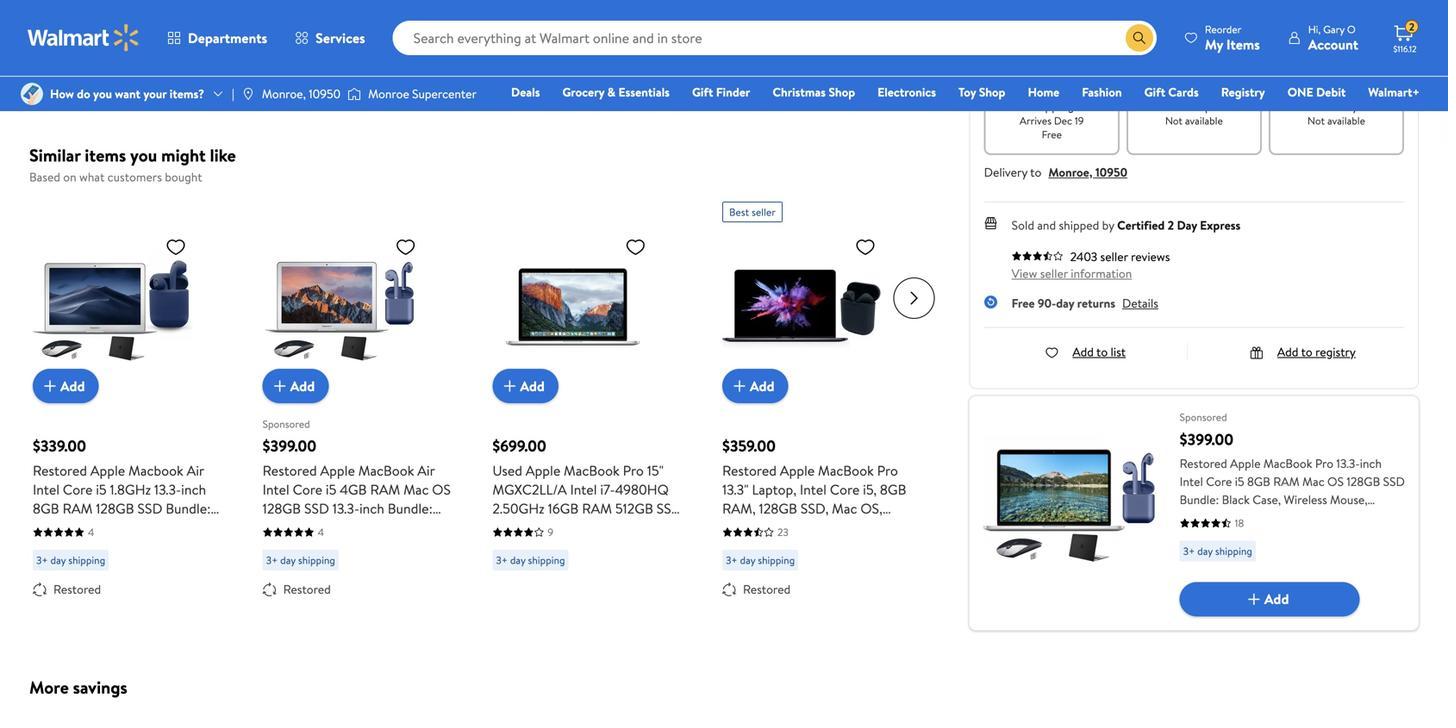 Task type: locate. For each thing, give the bounding box(es) containing it.
1 horizontal spatial gb
[[611, 26, 627, 43]]

1 horizontal spatial seller
[[1041, 265, 1068, 282]]

mac
[[1303, 473, 1325, 490], [404, 480, 429, 499], [832, 499, 858, 518]]

apple inside the $699.00 used apple macbook pro 15" mgxc2ll/a intel i7-4980hq 2.50ghz 16gb ram 512gb ssd osx b grade
[[526, 461, 561, 480]]

1 horizontal spatial pro
[[877, 461, 898, 480]]

2 horizontal spatial mac
[[1303, 473, 1325, 490]]

1 horizontal spatial inch
[[360, 499, 385, 518]]

you for how do you want your item?
[[1040, 28, 1064, 50]]

0 vertical spatial 10950
[[309, 85, 341, 102]]

i5
[[1235, 473, 1245, 490], [96, 480, 107, 499], [326, 480, 337, 499]]

8gb inside sponsored $399.00 restored apple macbook pro 13.3-inch intel core i5 8gb ram mac os 128gb ssd bundle: black case, wireless mouse, bluetooth/wireless airbuds by certified 2 day express (refurbished)
[[1248, 473, 1271, 490]]

want for items?
[[115, 85, 141, 102]]

2 horizontal spatial pro
[[1316, 455, 1334, 472]]

core inside sponsored $399.00 restored apple macbook pro 13.3-inch intel core i5 8gb ram mac os 128gb ssd bundle: black case, wireless mouse, bluetooth/wireless airbuds by certified 2 day express (refurbished)
[[1207, 473, 1233, 490]]

0 vertical spatial your
[[1105, 28, 1134, 50]]

2 vertical spatial you
[[130, 143, 157, 167]]

available
[[1186, 113, 1223, 128], [1328, 113, 1366, 128]]

$116.12
[[1394, 43, 1417, 55]]

black down $339.00
[[33, 518, 65, 537]]

1 shop from the left
[[829, 84, 855, 100]]

10950 up "by"
[[1096, 164, 1128, 180]]

1 horizontal spatial  image
[[348, 85, 361, 103]]

seller right 2403
[[1101, 248, 1128, 265]]

15"
[[647, 461, 664, 480]]

$399.00 inside sponsored $399.00 restored apple macbook air intel core i5 4gb ram mac os 128gb ssd 13.3-inch bundle: wireless mouse, black case, bluetooth/wireless airbuds by certified 2 day express (refurbished)
[[263, 435, 317, 457]]

add to cart image
[[500, 376, 520, 397], [729, 376, 750, 397], [1244, 589, 1265, 610]]

case, inside sponsored $399.00 restored apple macbook pro 13.3-inch intel core i5 8gb ram mac os 128gb ssd bundle: black case, wireless mouse, bluetooth/wireless airbuds by certified 2 day express (refurbished)
[[1253, 491, 1281, 508]]

seller for 2403
[[1101, 248, 1128, 265]]

0 vertical spatial want
[[1068, 28, 1101, 50]]

os inside sponsored $399.00 restored apple macbook pro 13.3-inch intel core i5 8gb ram mac os 128gb ssd bundle: black case, wireless mouse, bluetooth/wireless airbuds by certified 2 day express (refurbished)
[[1328, 473, 1344, 490]]

day inside sponsored $399.00 restored apple macbook pro 13.3-inch intel core i5 8gb ram mac os 128gb ssd bundle: black case, wireless mouse, bluetooth/wireless airbuds by certified 2 day express (refurbished)
[[1180, 527, 1200, 544]]

$399.00 inside sponsored $399.00 restored apple macbook pro 13.3-inch intel core i5 8gb ram mac os 128gb ssd bundle: black case, wireless mouse, bluetooth/wireless airbuds by certified 2 day express (refurbished)
[[1180, 429, 1234, 450]]

your
[[1105, 28, 1134, 50], [143, 85, 167, 102]]

osx
[[493, 518, 519, 537]]

monroe, down dec
[[1049, 164, 1093, 180]]

0 vertical spatial gb
[[611, 26, 627, 43]]

1 horizontal spatial sponsored
[[1180, 410, 1228, 424]]

inch inside $339.00 restored apple macbook air intel core i5 1.8ghz 13.3-inch 8gb ram 128gb ssd bundle: black case, wireless mouse, bluetooth/wireless airbuds by certified 2 day express (refurbished)
[[181, 480, 206, 499]]

item?
[[1138, 28, 1176, 50]]

0 horizontal spatial  image
[[241, 87, 255, 101]]

128gb inside sponsored $399.00 restored apple macbook air intel core i5 4gb ram mac os 128gb ssd 13.3-inch bundle: wireless mouse, black case, bluetooth/wireless airbuds by certified 2 day express (refurbished)
[[263, 499, 301, 518]]

product group containing $339.00
[[33, 195, 225, 629]]

0 horizontal spatial seller
[[752, 205, 776, 219]]

0 horizontal spatial add to cart image
[[40, 376, 60, 397]]

toy shop link
[[951, 83, 1014, 101]]

 image
[[21, 83, 43, 105]]

details
[[1123, 295, 1159, 311]]

seller inside product group
[[752, 205, 776, 219]]

ssd
[[1384, 473, 1405, 490], [138, 499, 162, 518], [304, 499, 329, 518], [657, 499, 682, 518]]

hi,
[[1309, 22, 1321, 37]]

128
[[122, 48, 139, 65]]

8gb inside $339.00 restored apple macbook air intel core i5 1.8ghz 13.3-inch 8gb ram 128gb ssd bundle: black case, wireless mouse, bluetooth/wireless airbuds by certified 2 day express (refurbished)
[[33, 499, 59, 518]]

certified inside sponsored $399.00 restored apple macbook pro 13.3-inch intel core i5 8gb ram mac os 128gb ssd bundle: black case, wireless mouse, bluetooth/wireless airbuds by certified 2 day express (refurbished)
[[1342, 509, 1389, 526]]

0 horizontal spatial to
[[1031, 164, 1042, 180]]

add to registry
[[1278, 343, 1356, 360]]

mouse, inside $339.00 restored apple macbook air intel core i5 1.8ghz 13.3-inch 8gb ram 128gb ssd bundle: black case, wireless mouse, bluetooth/wireless airbuds by certified 2 day express (refurbished)
[[156, 518, 199, 537]]

add button
[[33, 369, 99, 404], [263, 369, 329, 404], [493, 369, 559, 404], [723, 369, 789, 404], [1180, 582, 1360, 617]]

intel inside the $699.00 used apple macbook pro 15" mgxc2ll/a intel i7-4980hq 2.50ghz 16gb ram 512gb ssd osx b grade
[[570, 480, 597, 499]]

shop for christmas shop
[[829, 84, 855, 100]]

core
[[1207, 473, 1233, 490], [63, 480, 93, 499], [293, 480, 323, 499], [830, 480, 860, 499]]

0 horizontal spatial black
[[33, 518, 65, 537]]

restored apple macbook air intel core i5 1.8ghz 13.3-inch 8gb ram 128gb ssd bundle: black case, wireless mouse, bluetooth/wireless airbuds by certified 2 day express (refurbished) image
[[33, 229, 193, 390]]

pro inside the $699.00 used apple macbook pro 15" mgxc2ll/a intel i7-4980hq 2.50ghz 16gb ram 512gb ssd osx b grade
[[623, 461, 644, 480]]

2 horizontal spatial bluetooth/wireless
[[1180, 509, 1280, 526]]

i5 inside $339.00 restored apple macbook air intel core i5 1.8ghz 13.3-inch 8gb ram 128gb ssd bundle: black case, wireless mouse, bluetooth/wireless airbuds by certified 2 day express (refurbished)
[[96, 480, 107, 499]]

0 horizontal spatial 8gb
[[33, 499, 59, 518]]

gift finder
[[692, 84, 750, 100]]

bluetooth/wireless for black
[[1180, 509, 1280, 526]]

ssd inside the $699.00 used apple macbook pro 15" mgxc2ll/a intel i7-4980hq 2.50ghz 16gb ram 512gb ssd osx b grade
[[657, 499, 682, 518]]

pro
[[1316, 455, 1334, 472], [623, 461, 644, 480], [877, 461, 898, 480]]

one
[[1288, 84, 1314, 100]]

0 horizontal spatial not
[[1166, 113, 1183, 128]]

do for how do you want your items?
[[77, 85, 90, 102]]

apple inside $339.00 restored apple macbook air intel core i5 1.8ghz 13.3-inch 8gb ram 128gb ssd bundle: black case, wireless mouse, bluetooth/wireless airbuds by certified 2 day express (refurbished)
[[90, 461, 125, 480]]

ram inside sponsored $399.00 restored apple macbook pro 13.3-inch intel core i5 8gb ram mac os 128gb ssd bundle: black case, wireless mouse, bluetooth/wireless airbuds by certified 2 day express (refurbished)
[[1274, 473, 1300, 490]]

0 horizontal spatial monroe,
[[262, 85, 306, 102]]

0 horizontal spatial free
[[1012, 295, 1035, 311]]

(refurbished) inside $339.00 restored apple macbook air intel core i5 1.8ghz 13.3-inch 8gb ram 128gb ssd bundle: black case, wireless mouse, bluetooth/wireless airbuds by certified 2 day express (refurbished)
[[33, 575, 114, 594]]

0 horizontal spatial want
[[115, 85, 141, 102]]

hd
[[43, 48, 61, 65]]

i5 left 4gb
[[326, 480, 337, 499]]

inch inside sponsored $399.00 restored apple macbook pro 13.3-inch intel core i5 8gb ram mac os 128gb ssd bundle: black case, wireless mouse, bluetooth/wireless airbuds by certified 2 day express (refurbished)
[[1360, 455, 1382, 472]]

0 horizontal spatial available
[[1186, 113, 1223, 128]]

ssd inside sponsored $399.00 restored apple macbook air intel core i5 4gb ram mac os 128gb ssd 13.3-inch bundle: wireless mouse, black case, bluetooth/wireless airbuds by certified 2 day express (refurbished)
[[304, 499, 329, 518]]

2 horizontal spatial 8gb
[[1248, 473, 1271, 490]]

Walmart Site-Wide search field
[[393, 21, 1157, 55]]

2 inside $339.00 restored apple macbook air intel core i5 1.8ghz 13.3-inch 8gb ram 128gb ssd bundle: black case, wireless mouse, bluetooth/wireless airbuds by certified 2 day express (refurbished)
[[90, 556, 97, 575]]

1 horizontal spatial black
[[362, 518, 394, 537]]

4gb
[[340, 480, 367, 499]]

more
[[29, 676, 69, 700]]

shop right christmas
[[829, 84, 855, 100]]

intel
[[1180, 473, 1204, 490], [33, 480, 60, 499], [263, 480, 289, 499], [570, 480, 597, 499], [800, 480, 827, 499]]

2 horizontal spatial black
[[1222, 491, 1250, 508]]

(refurbished) inside sponsored $399.00 restored apple macbook air intel core i5 4gb ram mac os 128gb ssd 13.3-inch bundle: wireless mouse, black case, bluetooth/wireless airbuds by certified 2 day express (refurbished)
[[263, 575, 344, 594]]

1 vertical spatial do
[[77, 85, 90, 102]]

not inside the delivery not available
[[1308, 113, 1325, 128]]

capacity
[[64, 48, 108, 65]]

0 horizontal spatial shop
[[829, 84, 855, 100]]

add to cart image for sponsored
[[270, 376, 290, 397]]

by for mac
[[1326, 509, 1339, 526]]

1 horizontal spatial case,
[[397, 518, 429, 537]]

2 horizontal spatial by
[[1326, 509, 1339, 526]]

your left item?
[[1105, 28, 1134, 50]]

macbook inside $359.00 restored apple macbook pro 13.3" laptop, intel core i5, 8gb ram, 128gb ssd, mac os, space gray, mpxq2ll/a (refurbished)
[[818, 461, 874, 480]]

ssd inside $339.00 restored apple macbook air intel core i5 1.8ghz 13.3-inch 8gb ram 128gb ssd bundle: black case, wireless mouse, bluetooth/wireless airbuds by certified 2 day express (refurbished)
[[138, 499, 162, 518]]

0 horizontal spatial sponsored
[[263, 417, 310, 432]]

seller
[[752, 205, 776, 219], [1101, 248, 1128, 265], [1041, 265, 1068, 282]]

want right life
[[115, 85, 141, 102]]

mouse, for $399.00
[[316, 518, 358, 537]]

delivery down intent image for delivery
[[1315, 97, 1359, 114]]

available down debit at right
[[1328, 113, 1366, 128]]

add to cart image down 18
[[1244, 589, 1265, 610]]

2 product group from the left
[[263, 195, 455, 629]]

0 horizontal spatial by
[[199, 537, 214, 556]]

gift left 'finder'
[[692, 84, 713, 100]]

by for 128gb
[[429, 537, 444, 556]]

not down the "gift cards"
[[1166, 113, 1183, 128]]

1 horizontal spatial free
[[1042, 127, 1062, 142]]

1 horizontal spatial wireless
[[263, 518, 312, 537]]

air right "macbook"
[[187, 461, 204, 480]]

1 horizontal spatial bluetooth/wireless
[[263, 537, 377, 556]]

bundle: for wireless
[[388, 499, 433, 518]]

day down 4gb
[[330, 556, 354, 575]]

free left the 90-
[[1012, 295, 1035, 311]]

bluetooth/wireless for wireless
[[263, 537, 377, 556]]

1 vertical spatial you
[[93, 85, 112, 102]]

product group containing $699.00
[[493, 195, 685, 629]]

restored
[[1180, 455, 1228, 472], [33, 461, 87, 480], [263, 461, 317, 480], [723, 461, 777, 480], [53, 581, 101, 598], [283, 581, 331, 598], [743, 581, 791, 598]]

bundle: inside sponsored $399.00 restored apple macbook air intel core i5 4gb ram mac os 128gb ssd 13.3-inch bundle: wireless mouse, black case, bluetooth/wireless airbuds by certified 2 day express (refurbished)
[[388, 499, 433, 518]]

4 product group from the left
[[723, 195, 915, 629]]

intel inside $339.00 restored apple macbook air intel core i5 1.8ghz 13.3-inch 8gb ram 128gb ssd bundle: black case, wireless mouse, bluetooth/wireless airbuds by certified 2 day express (refurbished)
[[33, 480, 60, 499]]

items
[[85, 143, 126, 167]]

add
[[1073, 343, 1094, 360], [1278, 343, 1299, 360], [60, 377, 85, 396], [290, 377, 315, 396], [520, 377, 545, 396], [750, 377, 775, 396], [1265, 590, 1290, 609]]

want left search icon
[[1068, 28, 1101, 50]]

gift inside "link"
[[1145, 84, 1166, 100]]

i5 left "1.8ghz"
[[96, 480, 107, 499]]

to down 'arrives' at top
[[1031, 164, 1042, 180]]

1 horizontal spatial air
[[418, 461, 435, 480]]

1 horizontal spatial 4
[[318, 525, 324, 540]]

os
[[1328, 473, 1344, 490], [432, 480, 451, 499]]

0 vertical spatial delivery
[[1315, 97, 1359, 114]]

sponsored
[[1180, 410, 1228, 424], [263, 417, 310, 432]]

christmas shop link
[[765, 83, 863, 101]]

certified
[[1118, 217, 1165, 233], [1342, 509, 1389, 526], [33, 556, 87, 575], [263, 556, 316, 575]]

your for items?
[[143, 85, 167, 102]]

core inside $339.00 restored apple macbook air intel core i5 1.8ghz 13.3-inch 8gb ram 128gb ssd bundle: black case, wireless mouse, bluetooth/wireless airbuds by certified 2 day express (refurbished)
[[63, 480, 93, 499]]

2 shop from the left
[[979, 84, 1006, 100]]

1 horizontal spatial i5
[[326, 480, 337, 499]]

 image right "|"
[[241, 87, 255, 101]]

gb for 128 gb battery life
[[142, 48, 158, 65]]

add button for $699.00
[[493, 369, 559, 404]]

2 add to cart image from the left
[[270, 376, 290, 397]]

airbuds inside sponsored $399.00 restored apple macbook pro 13.3-inch intel core i5 8gb ram mac os 128gb ssd bundle: black case, wireless mouse, bluetooth/wireless airbuds by certified 2 day express (refurbished)
[[1283, 509, 1323, 526]]

$399.00 for intel
[[1180, 429, 1234, 450]]

account
[[1309, 35, 1359, 54]]

0 horizontal spatial delivery
[[984, 164, 1028, 180]]

product group containing $359.00
[[723, 195, 915, 629]]

1 horizontal spatial want
[[1068, 28, 1101, 50]]

1 horizontal spatial your
[[1105, 28, 1134, 50]]

90-
[[1038, 295, 1057, 311]]

2 gift from the left
[[1145, 84, 1166, 100]]

by inside $339.00 restored apple macbook air intel core i5 1.8ghz 13.3-inch 8gb ram 128gb ssd bundle: black case, wireless mouse, bluetooth/wireless airbuds by certified 2 day express (refurbished)
[[199, 537, 214, 556]]

1 horizontal spatial bundle:
[[388, 499, 433, 518]]

add to registry button
[[1250, 343, 1356, 360]]

registry link
[[1214, 83, 1273, 101]]

sponsored for intel
[[1180, 410, 1228, 424]]

1 vertical spatial monroe,
[[1049, 164, 1093, 180]]

2 horizontal spatial case,
[[1253, 491, 1281, 508]]

0 horizontal spatial bluetooth/wireless
[[33, 537, 147, 556]]

by inside sponsored $399.00 restored apple macbook air intel core i5 4gb ram mac os 128gb ssd 13.3-inch bundle: wireless mouse, black case, bluetooth/wireless airbuds by certified 2 day express (refurbished)
[[429, 537, 444, 556]]

shop right toy
[[979, 84, 1006, 100]]

mouse, inside sponsored $399.00 restored apple macbook air intel core i5 4gb ram mac os 128gb ssd 13.3-inch bundle: wireless mouse, black case, bluetooth/wireless airbuds by certified 2 day express (refurbished)
[[316, 518, 358, 537]]

1 product group from the left
[[33, 195, 225, 629]]

0 vertical spatial monroe,
[[262, 85, 306, 102]]

1 horizontal spatial do
[[1019, 28, 1036, 50]]

0 horizontal spatial bundle:
[[166, 499, 211, 518]]

2 air from the left
[[418, 461, 435, 480]]

3.48
[[601, 48, 624, 65]]

0 vertical spatial do
[[1019, 28, 1036, 50]]

seller right best
[[752, 205, 776, 219]]

1 horizontal spatial os
[[1328, 473, 1344, 490]]

Search search field
[[393, 21, 1157, 55]]

pro for $699.00
[[623, 461, 644, 480]]

airbuds for 128gb
[[380, 537, 426, 556]]

details button
[[1123, 295, 1159, 311]]

2 inside sponsored $399.00 restored apple macbook air intel core i5 4gb ram mac os 128gb ssd 13.3-inch bundle: wireless mouse, black case, bluetooth/wireless airbuds by certified 2 day express (refurbished)
[[320, 556, 327, 575]]

you inside "similar items you might like based on what customers bought"
[[130, 143, 157, 167]]

0 vertical spatial you
[[1040, 28, 1064, 50]]

1 horizontal spatial mac
[[832, 499, 858, 518]]

1 horizontal spatial available
[[1328, 113, 1366, 128]]

mouse, for restored
[[156, 518, 199, 537]]

 image for monroe, 10950
[[241, 87, 255, 101]]

available inside the delivery not available
[[1328, 113, 1366, 128]]

macbook
[[129, 461, 183, 480]]

(refurbished) inside sponsored $399.00 restored apple macbook pro 13.3-inch intel core i5 8gb ram mac os 128gb ssd bundle: black case, wireless mouse, bluetooth/wireless airbuds by certified 2 day express (refurbished)
[[1246, 527, 1317, 544]]

airbuds inside sponsored $399.00 restored apple macbook air intel core i5 4gb ram mac os 128gb ssd 13.3-inch bundle: wireless mouse, black case, bluetooth/wireless airbuds by certified 2 day express (refurbished)
[[380, 537, 426, 556]]

gb inside 128 gb battery life
[[142, 48, 158, 65]]

used apple macbook pro 15" mgxc2ll/a intel i7-4980hq 2.50ghz 16gb ram 512gb ssd osx b grade image
[[493, 229, 653, 390]]

2 horizontal spatial inch
[[1360, 455, 1382, 472]]

i5 inside sponsored $399.00 restored apple macbook pro 13.3-inch intel core i5 8gb ram mac os 128gb ssd bundle: black case, wireless mouse, bluetooth/wireless airbuds by certified 2 day express (refurbished)
[[1235, 473, 1245, 490]]

1 vertical spatial gb
[[142, 48, 158, 65]]

1 horizontal spatial airbuds
[[380, 537, 426, 556]]

0 horizontal spatial wireless
[[104, 518, 153, 537]]

add to cart image up $699.00
[[500, 376, 520, 397]]

 image
[[348, 85, 361, 103], [241, 87, 255, 101]]

1 horizontal spatial delivery
[[1315, 97, 1359, 114]]

wireless inside sponsored $399.00 restored apple macbook air intel core i5 4gb ram mac os 128gb ssd 13.3-inch bundle: wireless mouse, black case, bluetooth/wireless airbuds by certified 2 day express (refurbished)
[[263, 518, 312, 537]]

1 horizontal spatial by
[[429, 537, 444, 556]]

4980hq
[[615, 480, 669, 499]]

by
[[1326, 509, 1339, 526], [199, 537, 214, 556], [429, 537, 444, 556]]

apple inside $359.00 restored apple macbook pro 13.3" laptop, intel core i5, 8gb ram, 128gb ssd, mac os, space gray, mpxq2ll/a (refurbished)
[[780, 461, 815, 480]]

view seller information
[[1012, 265, 1132, 282]]

add to cart image inside $399.00 group
[[1244, 589, 1265, 610]]

1 horizontal spatial add to cart image
[[270, 376, 290, 397]]

0 vertical spatial how
[[984, 28, 1015, 50]]

express inside $339.00 restored apple macbook air intel core i5 1.8ghz 13.3-inch 8gb ram 128gb ssd bundle: black case, wireless mouse, bluetooth/wireless airbuds by certified 2 day express (refurbished)
[[127, 556, 173, 575]]

black down 4gb
[[362, 518, 394, 537]]

2 horizontal spatial mouse,
[[1331, 491, 1368, 508]]

2 horizontal spatial add to cart image
[[1244, 589, 1265, 610]]

fashion
[[1082, 84, 1122, 100]]

pickup not available
[[1166, 97, 1223, 128]]

do down capacity
[[77, 85, 90, 102]]

how left life
[[50, 85, 74, 102]]

deals link
[[504, 83, 548, 101]]

not
[[1166, 113, 1183, 128], [1308, 113, 1325, 128]]

2 available from the left
[[1328, 113, 1366, 128]]

by inside sponsored $399.00 restored apple macbook pro 13.3-inch intel core i5 8gb ram mac os 128gb ssd bundle: black case, wireless mouse, bluetooth/wireless airbuds by certified 2 day express (refurbished)
[[1326, 509, 1339, 526]]

1 horizontal spatial you
[[130, 143, 157, 167]]

i5 up 18
[[1235, 473, 1245, 490]]

0 horizontal spatial your
[[143, 85, 167, 102]]

bluetooth/wireless inside sponsored $399.00 restored apple macbook pro 13.3-inch intel core i5 8gb ram mac os 128gb ssd bundle: black case, wireless mouse, bluetooth/wireless airbuds by certified 2 day express (refurbished)
[[1180, 509, 1280, 526]]

items?
[[170, 85, 204, 102]]

available inside "pickup not available"
[[1186, 113, 1223, 128]]

1 vertical spatial your
[[143, 85, 167, 102]]

wireless for $399.00
[[263, 518, 312, 537]]

how do you want your item?
[[984, 28, 1176, 50]]

0 horizontal spatial mac
[[404, 480, 429, 499]]

3 product group from the left
[[493, 195, 685, 629]]

and
[[1038, 217, 1056, 233]]

want for item?
[[1068, 28, 1101, 50]]

1 horizontal spatial to
[[1097, 343, 1108, 360]]

black up 18
[[1222, 491, 1250, 508]]

1 horizontal spatial add to cart image
[[729, 376, 750, 397]]

inch
[[1360, 455, 1382, 472], [181, 480, 206, 499], [360, 499, 385, 518]]

1 horizontal spatial mouse,
[[316, 518, 358, 537]]

monroe, right "|"
[[262, 85, 306, 102]]

day
[[1057, 295, 1075, 311], [1198, 544, 1213, 559], [50, 553, 66, 568], [280, 553, 296, 568], [510, 553, 526, 568], [740, 553, 756, 568]]

to
[[1031, 164, 1042, 180], [1097, 343, 1108, 360], [1302, 343, 1313, 360]]

how for how do you want your item?
[[984, 28, 1015, 50]]

walmart+ link
[[1361, 83, 1428, 101]]

touchscreen
[[517, 70, 583, 87]]

apple inside sponsored $399.00 restored apple macbook air intel core i5 4gb ram mac os 128gb ssd 13.3-inch bundle: wireless mouse, black case, bluetooth/wireless airbuds by certified 2 day express (refurbished)
[[320, 461, 355, 480]]

intent image for delivery image
[[1323, 69, 1351, 96]]

1 gift from the left
[[692, 84, 713, 100]]

0 horizontal spatial add to cart image
[[500, 376, 520, 397]]

mouse,
[[1331, 491, 1368, 508], [156, 518, 199, 537], [316, 518, 358, 537]]

your right h
[[143, 85, 167, 102]]

i5,
[[863, 480, 877, 499]]

0 vertical spatial free
[[1042, 127, 1062, 142]]

gift left cards
[[1145, 84, 1166, 100]]

1 not from the left
[[1166, 113, 1183, 128]]

2 not from the left
[[1308, 113, 1325, 128]]

1 air from the left
[[187, 461, 204, 480]]

ram inside the $699.00 used apple macbook pro 15" mgxc2ll/a intel i7-4980hq 2.50ghz 16gb ram 512gb ssd osx b grade
[[582, 499, 612, 518]]

delivery inside the delivery not available
[[1315, 97, 1359, 114]]

delivery up sold
[[984, 164, 1028, 180]]

day left 18
[[1180, 527, 1200, 544]]

life
[[85, 70, 102, 87]]

add to cart image
[[40, 376, 60, 397], [270, 376, 290, 397]]

sponsored inside sponsored $399.00 restored apple macbook air intel core i5 4gb ram mac os 128gb ssd 13.3-inch bundle: wireless mouse, black case, bluetooth/wireless airbuds by certified 2 day express (refurbished)
[[263, 417, 310, 432]]

10950
[[309, 85, 341, 102], [1096, 164, 1128, 180]]

$399.00
[[1180, 429, 1234, 450], [263, 435, 317, 457]]

add to favorites list, restored apple macbook air intel core i5 1.8ghz 13.3-inch 8gb ram 128gb ssd bundle: black case, wireless mouse, bluetooth/wireless airbuds by certified 2 day express (refurbished) image
[[166, 236, 186, 258]]

0 horizontal spatial airbuds
[[150, 537, 196, 556]]

0 horizontal spatial mouse,
[[156, 518, 199, 537]]

to left "registry" on the right of the page
[[1302, 343, 1313, 360]]

wireless for restored
[[104, 518, 153, 537]]

mac inside sponsored $399.00 restored apple macbook air intel core i5 4gb ram mac os 128gb ssd 13.3-inch bundle: wireless mouse, black case, bluetooth/wireless airbuds by certified 2 day express (refurbished)
[[404, 480, 429, 499]]

0 horizontal spatial os
[[432, 480, 451, 499]]

view seller information link
[[1012, 265, 1132, 282]]

sponsored inside sponsored $399.00 restored apple macbook pro 13.3-inch intel core i5 8gb ram mac os 128gb ssd bundle: black case, wireless mouse, bluetooth/wireless airbuds by certified 2 day express (refurbished)
[[1180, 410, 1228, 424]]

free down shipping
[[1042, 127, 1062, 142]]

day down "1.8ghz"
[[101, 556, 124, 575]]

debit
[[1317, 84, 1346, 100]]

shipping
[[1030, 97, 1075, 114]]

1 horizontal spatial shop
[[979, 84, 1006, 100]]

2 horizontal spatial to
[[1302, 343, 1313, 360]]

electronics link
[[870, 83, 944, 101]]

not down one debit link
[[1308, 113, 1325, 128]]

1 add to cart image from the left
[[40, 376, 60, 397]]

0 horizontal spatial gift
[[692, 84, 713, 100]]

monroe, 10950 button
[[1049, 164, 1128, 180]]

restored apple macbook pro 13.3-inch intel core i5 8gb ram mac os 128gb ssd bundle: black case, wireless mouse, bluetooth/wireless airbuds by certified 2 day express (refurbished) image
[[984, 410, 1166, 593]]

gary
[[1324, 22, 1345, 37]]

case,
[[1253, 491, 1281, 508], [68, 518, 100, 537], [397, 518, 429, 537]]

1 vertical spatial want
[[115, 85, 141, 102]]

add to cart image up $359.00
[[729, 376, 750, 397]]

pro inside $359.00 restored apple macbook pro 13.3" laptop, intel core i5, 8gb ram, 128gb ssd, mac os, space gray, mpxq2ll/a (refurbished)
[[877, 461, 898, 480]]

1 horizontal spatial 8gb
[[880, 480, 907, 499]]

used
[[493, 461, 523, 480]]

how up toy shop link
[[984, 28, 1015, 50]]

 image left "monroe"
[[348, 85, 361, 103]]

sponsored $399.00 restored apple macbook pro 13.3-inch intel core i5 8gb ram mac os 128gb ssd bundle: black case, wireless mouse, bluetooth/wireless airbuds by certified 2 day express (refurbished)
[[1180, 410, 1405, 544]]

2 horizontal spatial wireless
[[1284, 491, 1328, 508]]

shipping inside $399.00 group
[[1216, 544, 1253, 559]]

air right 4gb
[[418, 461, 435, 480]]

(refurbished) inside $359.00 restored apple macbook pro 13.3" laptop, intel core i5, 8gb ram, 128gb ssd, mac os, space gray, mpxq2ll/a (refurbished)
[[723, 537, 804, 556]]

bluetooth/wireless
[[1180, 509, 1280, 526], [33, 537, 147, 556], [263, 537, 377, 556]]

0 horizontal spatial you
[[93, 85, 112, 102]]

2 horizontal spatial i5
[[1235, 473, 1245, 490]]

you up customers
[[130, 143, 157, 167]]

you up the intent image for shipping
[[1040, 28, 1064, 50]]

0 horizontal spatial air
[[187, 461, 204, 480]]

available down cards
[[1186, 113, 1223, 128]]

wireless inside $339.00 restored apple macbook air intel core i5 1.8ghz 13.3-inch 8gb ram 128gb ssd bundle: black case, wireless mouse, bluetooth/wireless airbuds by certified 2 day express (refurbished)
[[104, 518, 153, 537]]

2 horizontal spatial you
[[1040, 28, 1064, 50]]

0 horizontal spatial i5
[[96, 480, 107, 499]]

10950 down services dropdown button
[[309, 85, 341, 102]]

0 horizontal spatial 13.3-
[[154, 480, 181, 499]]

do up home
[[1019, 28, 1036, 50]]

gb right the 128
[[142, 48, 158, 65]]

0 horizontal spatial case,
[[68, 518, 100, 537]]

to left list
[[1097, 343, 1108, 360]]

memory
[[544, 26, 587, 43]]

0 horizontal spatial how
[[50, 85, 74, 102]]

delivery
[[1315, 97, 1359, 114], [984, 164, 1028, 180]]

bundle:
[[1180, 491, 1219, 508], [166, 499, 211, 518], [388, 499, 433, 518]]

add button inside $399.00 group
[[1180, 582, 1360, 617]]

macbook inside sponsored $399.00 restored apple macbook pro 13.3-inch intel core i5 8gb ram mac os 128gb ssd bundle: black case, wireless mouse, bluetooth/wireless airbuds by certified 2 day express (refurbished)
[[1264, 455, 1313, 472]]

1 horizontal spatial $399.00
[[1180, 429, 1234, 450]]

gift finder link
[[685, 83, 758, 101]]

gb right 8
[[611, 26, 627, 43]]

product group
[[33, 195, 225, 629], [263, 195, 455, 629], [493, 195, 685, 629], [723, 195, 915, 629]]

you left 10
[[93, 85, 112, 102]]

shop inside 'link'
[[829, 84, 855, 100]]

10 h
[[122, 70, 142, 87]]

seller down 3.5194 stars out of 5, based on 2403 seller reviews element
[[1041, 265, 1068, 282]]

1 horizontal spatial not
[[1308, 113, 1325, 128]]

1 horizontal spatial gift
[[1145, 84, 1166, 100]]

0 horizontal spatial 4
[[88, 525, 94, 540]]

1 available from the left
[[1186, 113, 1223, 128]]

do for how do you want your item?
[[1019, 28, 1036, 50]]

$399.00 group
[[970, 396, 1419, 631]]

1 horizontal spatial monroe,
[[1049, 164, 1093, 180]]

by
[[1103, 217, 1115, 233]]

not inside "pickup not available"
[[1166, 113, 1183, 128]]

gift for gift finder
[[692, 84, 713, 100]]

0 horizontal spatial pro
[[623, 461, 644, 480]]

restored inside $339.00 restored apple macbook air intel core i5 1.8ghz 13.3-inch 8gb ram 128gb ssd bundle: black case, wireless mouse, bluetooth/wireless airbuds by certified 2 day express (refurbished)
[[33, 461, 87, 480]]



Task type: vqa. For each thing, say whether or not it's contained in the screenshot.
Pro to the middle
yes



Task type: describe. For each thing, give the bounding box(es) containing it.
8gb for $399.00
[[1248, 473, 1271, 490]]

13.3 in hd capacity
[[43, 26, 153, 65]]

you for how do you want your items?
[[93, 85, 112, 102]]

mouse, inside sponsored $399.00 restored apple macbook pro 13.3-inch intel core i5 8gb ram mac os 128gb ssd bundle: black case, wireless mouse, bluetooth/wireless airbuds by certified 2 day express (refurbished)
[[1331, 491, 1368, 508]]

add to cart image for $339.00
[[40, 376, 60, 397]]

$359.00 restored apple macbook pro 13.3" laptop, intel core i5, 8gb ram, 128gb ssd, mac os, space gray, mpxq2ll/a (refurbished)
[[723, 435, 907, 556]]

13.3"
[[723, 480, 749, 499]]

 image for monroe supercenter
[[348, 85, 361, 103]]

mac inside $359.00 restored apple macbook pro 13.3" laptop, intel core i5, 8gb ram, 128gb ssd, mac os, space gray, mpxq2ll/a (refurbished)
[[832, 499, 858, 518]]

sold and shipped by certified 2 day express
[[1012, 217, 1241, 233]]

restored inside $359.00 restored apple macbook pro 13.3" laptop, intel core i5, 8gb ram, 128gb ssd, mac os, space gray, mpxq2ll/a (refurbished)
[[723, 461, 777, 480]]

black inside sponsored $399.00 restored apple macbook air intel core i5 4gb ram mac os 128gb ssd 13.3-inch bundle: wireless mouse, black case, bluetooth/wireless airbuds by certified 2 day express (refurbished)
[[362, 518, 394, 537]]

b
[[523, 518, 531, 537]]

what
[[79, 169, 105, 185]]

like
[[210, 143, 236, 167]]

pickup
[[1177, 97, 1212, 114]]

express inside sponsored $399.00 restored apple macbook air intel core i5 4gb ram mac os 128gb ssd 13.3-inch bundle: wireless mouse, black case, bluetooth/wireless airbuds by certified 2 day express (refurbished)
[[357, 556, 402, 575]]

$339.00 restored apple macbook air intel core i5 1.8ghz 13.3-inch 8gb ram 128gb ssd bundle: black case, wireless mouse, bluetooth/wireless airbuds by certified 2 day express (refurbished)
[[33, 435, 214, 594]]

ram for used
[[582, 499, 612, 518]]

add to cart image for used apple macbook pro 15" mgxc2ll/a intel i7-4980hq 2.50ghz 16gb ram 512gb ssd osx b grade image
[[500, 376, 520, 397]]

10
[[122, 70, 133, 87]]

departments button
[[153, 17, 281, 59]]

intel inside $359.00 restored apple macbook pro 13.3" laptop, intel core i5, 8gb ram, 128gb ssd, mac os, space gray, mpxq2ll/a (refurbished)
[[800, 480, 827, 499]]

one debit link
[[1280, 83, 1354, 101]]

screen
[[43, 26, 79, 43]]

to for list
[[1097, 343, 1108, 360]]

how for how do you want your items?
[[50, 85, 74, 102]]

how do you want your items?
[[50, 85, 204, 102]]

case, inside $339.00 restored apple macbook air intel core i5 1.8ghz 13.3-inch 8gb ram 128gb ssd bundle: black case, wireless mouse, bluetooth/wireless airbuds by certified 2 day express (refurbished)
[[68, 518, 100, 537]]

departments
[[188, 28, 267, 47]]

3.5194 stars out of 5, based on 2403 seller reviews element
[[1012, 251, 1064, 261]]

might
[[161, 143, 206, 167]]

1 4 from the left
[[88, 525, 94, 540]]

1 horizontal spatial 10950
[[1096, 164, 1128, 180]]

lbs
[[627, 48, 641, 65]]

seller for best
[[752, 205, 776, 219]]

core inside $359.00 restored apple macbook pro 13.3" laptop, intel core i5, 8gb ram, 128gb ssd, mac os, space gray, mpxq2ll/a (refurbished)
[[830, 480, 860, 499]]

8gb inside $359.00 restored apple macbook pro 13.3" laptop, intel core i5, 8gb ram, 128gb ssd, mac os, space gray, mpxq2ll/a (refurbished)
[[880, 480, 907, 499]]

ram memory
[[517, 26, 587, 43]]

certified inside sponsored $399.00 restored apple macbook air intel core i5 4gb ram mac os 128gb ssd 13.3-inch bundle: wireless mouse, black case, bluetooth/wireless airbuds by certified 2 day express (refurbished)
[[263, 556, 316, 575]]

available for pickup
[[1186, 113, 1223, 128]]

cards
[[1169, 84, 1199, 100]]

restored inside sponsored $399.00 restored apple macbook air intel core i5 4gb ram mac os 128gb ssd 13.3-inch bundle: wireless mouse, black case, bluetooth/wireless airbuds by certified 2 day express (refurbished)
[[263, 461, 317, 480]]

wireless inside sponsored $399.00 restored apple macbook pro 13.3-inch intel core i5 8gb ram mac os 128gb ssd bundle: black case, wireless mouse, bluetooth/wireless airbuds by certified 2 day express (refurbished)
[[1284, 491, 1328, 508]]

h
[[136, 70, 142, 87]]

$699.00
[[493, 435, 547, 457]]

airbuds inside $339.00 restored apple macbook air intel core i5 1.8ghz 13.3-inch 8gb ram 128gb ssd bundle: black case, wireless mouse, bluetooth/wireless airbuds by certified 2 day express (refurbished)
[[150, 537, 196, 556]]

view
[[1012, 265, 1038, 282]]

sold
[[1012, 217, 1035, 233]]

bought
[[165, 169, 202, 185]]

add to favorites list, restored apple macbook pro 13.3" laptop, intel core i5, 8gb ram, 128gb ssd, mac os, space gray, mpxq2ll/a (refurbished) image
[[855, 236, 876, 258]]

&
[[608, 84, 616, 100]]

delivery for not
[[1315, 97, 1359, 114]]

available for delivery
[[1328, 113, 1366, 128]]

ram for restored
[[63, 499, 93, 518]]

core inside sponsored $399.00 restored apple macbook air intel core i5 4gb ram mac os 128gb ssd 13.3-inch bundle: wireless mouse, black case, bluetooth/wireless airbuds by certified 2 day express (refurbished)
[[293, 480, 323, 499]]

reviews
[[1131, 248, 1170, 265]]

add button for sponsored
[[263, 369, 329, 404]]

add to favorites list, used apple macbook pro 15" mgxc2ll/a intel i7-4980hq 2.50ghz 16gb ram 512gb ssd osx b grade image
[[625, 236, 646, 258]]

128gb inside $339.00 restored apple macbook air intel core i5 1.8ghz 13.3-inch 8gb ram 128gb ssd bundle: black case, wireless mouse, bluetooth/wireless airbuds by certified 2 day express (refurbished)
[[96, 499, 134, 518]]

air inside sponsored $399.00 restored apple macbook air intel core i5 4gb ram mac os 128gb ssd 13.3-inch bundle: wireless mouse, black case, bluetooth/wireless airbuds by certified 2 day express (refurbished)
[[418, 461, 435, 480]]

19
[[1075, 113, 1084, 128]]

size
[[82, 26, 101, 43]]

restored inside sponsored $399.00 restored apple macbook pro 13.3-inch intel core i5 8gb ram mac os 128gb ssd bundle: black case, wireless mouse, bluetooth/wireless airbuds by certified 2 day express (refurbished)
[[1180, 455, 1228, 472]]

christmas shop
[[773, 84, 855, 100]]

battery
[[43, 70, 82, 87]]

registry
[[1222, 84, 1266, 100]]

electronics
[[878, 84, 936, 100]]

arrives
[[1020, 113, 1052, 128]]

services button
[[281, 17, 379, 59]]

free inside 'shipping arrives dec 19 free'
[[1042, 127, 1062, 142]]

free 90-day returns details
[[1012, 295, 1159, 311]]

returns
[[1078, 295, 1116, 311]]

not for pickup
[[1166, 113, 1183, 128]]

gift cards link
[[1137, 83, 1207, 101]]

os inside sponsored $399.00 restored apple macbook air intel core i5 4gb ram mac os 128gb ssd 13.3-inch bundle: wireless mouse, black case, bluetooth/wireless airbuds by certified 2 day express (refurbished)
[[432, 480, 451, 499]]

seller for view
[[1041, 265, 1068, 282]]

gift cards
[[1145, 84, 1199, 100]]

essentials
[[619, 84, 670, 100]]

n
[[601, 70, 610, 87]]

day inside $399.00 group
[[1198, 544, 1213, 559]]

ram
[[517, 26, 541, 43]]

2403 seller reviews
[[1071, 248, 1170, 265]]

o
[[1348, 22, 1356, 37]]

ssd for restored
[[138, 499, 162, 518]]

13.3- inside $339.00 restored apple macbook air intel core i5 1.8ghz 13.3-inch 8gb ram 128gb ssd bundle: black case, wireless mouse, bluetooth/wireless airbuds by certified 2 day express (refurbished)
[[154, 480, 181, 499]]

intent image for shipping image
[[1038, 69, 1066, 96]]

hi, gary o account
[[1309, 22, 1359, 54]]

13.3- inside sponsored $399.00 restored apple macbook pro 13.3-inch intel core i5 8gb ram mac os 128gb ssd bundle: black case, wireless mouse, bluetooth/wireless airbuds by certified 2 day express (refurbished)
[[1337, 455, 1360, 472]]

3+ inside $399.00 group
[[1184, 544, 1195, 559]]

0 horizontal spatial 10950
[[309, 85, 341, 102]]

macbook inside the $699.00 used apple macbook pro 15" mgxc2ll/a intel i7-4980hq 2.50ghz 16gb ram 512gb ssd osx b grade
[[564, 461, 620, 480]]

16gb
[[548, 499, 579, 518]]

christmas
[[773, 84, 826, 100]]

add to favorites list, restored apple macbook air intel core i5 4gb ram mac os 128gb ssd 13.3-inch bundle: wireless mouse, black case, bluetooth/wireless airbuds by certified 2 day express (refurbished) image
[[396, 236, 416, 258]]

128 gb battery life
[[43, 48, 158, 87]]

delivery for to
[[984, 164, 1028, 180]]

day inside $339.00 restored apple macbook air intel core i5 1.8ghz 13.3-inch 8gb ram 128gb ssd bundle: black case, wireless mouse, bluetooth/wireless airbuds by certified 2 day express (refurbished)
[[101, 556, 124, 575]]

sponsored $399.00 restored apple macbook air intel core i5 4gb ram mac os 128gb ssd 13.3-inch bundle: wireless mouse, black case, bluetooth/wireless airbuds by certified 2 day express (refurbished)
[[263, 417, 451, 594]]

$339.00
[[33, 435, 86, 457]]

home link
[[1020, 83, 1068, 101]]

grade
[[534, 518, 571, 537]]

screen size
[[43, 26, 101, 43]]

add button for $339.00
[[33, 369, 99, 404]]

inch inside sponsored $399.00 restored apple macbook air intel core i5 4gb ram mac os 128gb ssd 13.3-inch bundle: wireless mouse, black case, bluetooth/wireless airbuds by certified 2 day express (refurbished)
[[360, 499, 385, 518]]

shop for toy shop
[[979, 84, 1006, 100]]

registry
[[1316, 343, 1356, 360]]

2 4 from the left
[[318, 525, 324, 540]]

air inside $339.00 restored apple macbook air intel core i5 1.8ghz 13.3-inch 8gb ram 128gb ssd bundle: black case, wireless mouse, bluetooth/wireless airbuds by certified 2 day express (refurbished)
[[187, 461, 204, 480]]

day inside sponsored $399.00 restored apple macbook air intel core i5 4gb ram mac os 128gb ssd 13.3-inch bundle: wireless mouse, black case, bluetooth/wireless airbuds by certified 2 day express (refurbished)
[[330, 556, 354, 575]]

black inside $339.00 restored apple macbook air intel core i5 1.8ghz 13.3-inch 8gb ram 128gb ssd bundle: black case, wireless mouse, bluetooth/wireless airbuds by certified 2 day express (refurbished)
[[33, 518, 65, 537]]

mac inside sponsored $399.00 restored apple macbook pro 13.3-inch intel core i5 8gb ram mac os 128gb ssd bundle: black case, wireless mouse, bluetooth/wireless airbuds by certified 2 day express (refurbished)
[[1303, 473, 1325, 490]]

8gb for restored
[[33, 499, 59, 518]]

airbuds for mac
[[1283, 509, 1323, 526]]

monroe, 10950
[[262, 85, 341, 102]]

weight
[[517, 48, 555, 65]]

my
[[1205, 35, 1224, 54]]

gift for gift cards
[[1145, 84, 1166, 100]]

macbook inside sponsored $399.00 restored apple macbook air intel core i5 4gb ram mac os 128gb ssd 13.3-inch bundle: wireless mouse, black case, bluetooth/wireless airbuds by certified 2 day express (refurbished)
[[358, 461, 414, 480]]

based
[[29, 169, 60, 185]]

black inside sponsored $399.00 restored apple macbook pro 13.3-inch intel core i5 8gb ram mac os 128gb ssd bundle: black case, wireless mouse, bluetooth/wireless airbuds by certified 2 day express (refurbished)
[[1222, 491, 1250, 508]]

delivery to monroe, 10950
[[984, 164, 1128, 180]]

toy
[[959, 84, 976, 100]]

delivery not available
[[1308, 97, 1366, 128]]

restored apple macbook pro 13.3" laptop, intel core i5, 8gb ram, 128gb ssd, mac os, space gray, mpxq2ll/a (refurbished) image
[[723, 229, 883, 390]]

gray,
[[761, 518, 793, 537]]

one debit
[[1288, 84, 1346, 100]]

add to cart image for "restored apple macbook pro 13.3" laptop, intel core i5, 8gb ram, 128gb ssd, mac os, space gray, mpxq2ll/a (refurbished)" image
[[729, 376, 750, 397]]

|
[[232, 85, 234, 102]]

pro inside sponsored $399.00 restored apple macbook pro 13.3-inch intel core i5 8gb ram mac os 128gb ssd bundle: black case, wireless mouse, bluetooth/wireless airbuds by certified 2 day express (refurbished)
[[1316, 455, 1334, 472]]

day right "by"
[[1177, 217, 1198, 233]]

23
[[778, 525, 789, 540]]

bundle: inside $339.00 restored apple macbook air intel core i5 1.8ghz 13.3-inch 8gb ram 128gb ssd bundle: black case, wireless mouse, bluetooth/wireless airbuds by certified 2 day express (refurbished)
[[166, 499, 211, 518]]

to for registry
[[1302, 343, 1313, 360]]

128gb inside sponsored $399.00 restored apple macbook pro 13.3-inch intel core i5 8gb ram mac os 128gb ssd bundle: black case, wireless mouse, bluetooth/wireless airbuds by certified 2 day express (refurbished)
[[1347, 473, 1381, 490]]

$399.00 for i5
[[263, 435, 317, 457]]

search icon image
[[1133, 31, 1147, 45]]

restored apple macbook air intel core i5 4gb ram mac os 128gb ssd 13.3-inch bundle: wireless mouse, black case, bluetooth/wireless airbuds by certified 2 day express (refurbished) image
[[263, 229, 423, 390]]

apple for $359.00
[[780, 461, 815, 480]]

ssd for $399.00
[[304, 499, 329, 518]]

pro for $359.00
[[877, 461, 898, 480]]

product group containing $399.00
[[263, 195, 455, 629]]

express inside sponsored $399.00 restored apple macbook pro 13.3-inch intel core i5 8gb ram mac os 128gb ssd bundle: black case, wireless mouse, bluetooth/wireless airbuds by certified 2 day express (refurbished)
[[1203, 527, 1243, 544]]

gb for 8 gb weight
[[611, 26, 627, 43]]

sponsored for i5
[[263, 417, 310, 432]]

ssd inside sponsored $399.00 restored apple macbook pro 13.3-inch intel core i5 8gb ram mac os 128gb ssd bundle: black case, wireless mouse, bluetooth/wireless airbuds by certified 2 day express (refurbished)
[[1384, 473, 1405, 490]]

2 inside sponsored $399.00 restored apple macbook pro 13.3-inch intel core i5 8gb ram mac os 128gb ssd bundle: black case, wireless mouse, bluetooth/wireless airbuds by certified 2 day express (refurbished)
[[1392, 509, 1398, 526]]

intent image for pickup image
[[1181, 69, 1208, 96]]

i7-
[[600, 480, 615, 499]]

monroe supercenter
[[368, 85, 477, 102]]

bluetooth/wireless inside $339.00 restored apple macbook air intel core i5 1.8ghz 13.3-inch 8gb ram 128gb ssd bundle: black case, wireless mouse, bluetooth/wireless airbuds by certified 2 day express (refurbished)
[[33, 537, 147, 556]]

next slide for similar items you might like list image
[[894, 278, 935, 319]]

128gb inside $359.00 restored apple macbook pro 13.3" laptop, intel core i5, 8gb ram, 128gb ssd, mac os, space gray, mpxq2ll/a (refurbished)
[[759, 499, 798, 518]]

list
[[1111, 343, 1126, 360]]

best
[[729, 205, 749, 219]]

$699.00 used apple macbook pro 15" mgxc2ll/a intel i7-4980hq 2.50ghz 16gb ram 512gb ssd osx b grade
[[493, 435, 682, 537]]

toy shop
[[959, 84, 1006, 100]]

1 vertical spatial free
[[1012, 295, 1035, 311]]

monroe
[[368, 85, 409, 102]]

intel inside sponsored $399.00 restored apple macbook pro 13.3-inch intel core i5 8gb ram mac os 128gb ssd bundle: black case, wireless mouse, bluetooth/wireless airbuds by certified 2 day express (refurbished)
[[1180, 473, 1204, 490]]

ssd for used
[[657, 499, 682, 518]]

intel inside sponsored $399.00 restored apple macbook air intel core i5 4gb ram mac os 128gb ssd 13.3-inch bundle: wireless mouse, black case, bluetooth/wireless airbuds by certified 2 day express (refurbished)
[[263, 480, 289, 499]]

grocery & essentials
[[563, 84, 670, 100]]

add inside $399.00 group
[[1265, 590, 1290, 609]]

ssd,
[[801, 499, 829, 518]]

not for delivery
[[1308, 113, 1325, 128]]

items
[[1227, 35, 1260, 54]]

your for item?
[[1105, 28, 1134, 50]]

laptop,
[[752, 480, 797, 499]]

grocery & essentials link
[[555, 83, 678, 101]]

apple for $699.00
[[526, 461, 561, 480]]

apple inside sponsored $399.00 restored apple macbook pro 13.3-inch intel core i5 8gb ram mac os 128gb ssd bundle: black case, wireless mouse, bluetooth/wireless airbuds by certified 2 day express (refurbished)
[[1231, 455, 1261, 472]]

18
[[1235, 516, 1245, 531]]

reorder
[[1205, 22, 1242, 37]]

home
[[1028, 84, 1060, 100]]

walmart image
[[28, 24, 140, 52]]

13.3- inside sponsored $399.00 restored apple macbook air intel core i5 4gb ram mac os 128gb ssd 13.3-inch bundle: wireless mouse, black case, bluetooth/wireless airbuds by certified 2 day express (refurbished)
[[333, 499, 360, 518]]

similar
[[29, 143, 81, 167]]

case, inside sponsored $399.00 restored apple macbook air intel core i5 4gb ram mac os 128gb ssd 13.3-inch bundle: wireless mouse, black case, bluetooth/wireless airbuds by certified 2 day express (refurbished)
[[397, 518, 429, 537]]

deals
[[511, 84, 540, 100]]

certified inside $339.00 restored apple macbook air intel core i5 1.8ghz 13.3-inch 8gb ram 128gb ssd bundle: black case, wireless mouse, bluetooth/wireless airbuds by certified 2 day express (refurbished)
[[33, 556, 87, 575]]

bundle: for black
[[1180, 491, 1219, 508]]

similar items you might like based on what customers bought
[[29, 143, 236, 185]]

you for similar items you might like based on what customers bought
[[130, 143, 157, 167]]

apple for $339.00
[[90, 461, 125, 480]]

services
[[316, 28, 365, 47]]

add to list
[[1073, 343, 1126, 360]]

mgxc2ll/a
[[493, 480, 567, 499]]

i5 inside sponsored $399.00 restored apple macbook air intel core i5 4gb ram mac os 128gb ssd 13.3-inch bundle: wireless mouse, black case, bluetooth/wireless airbuds by certified 2 day express (refurbished)
[[326, 480, 337, 499]]

3+ day shipping inside $399.00 group
[[1184, 544, 1253, 559]]

to for monroe,
[[1031, 164, 1042, 180]]

ram for $399.00
[[1274, 473, 1300, 490]]

ram inside sponsored $399.00 restored apple macbook air intel core i5 4gb ram mac os 128gb ssd 13.3-inch bundle: wireless mouse, black case, bluetooth/wireless airbuds by certified 2 day express (refurbished)
[[370, 480, 400, 499]]



